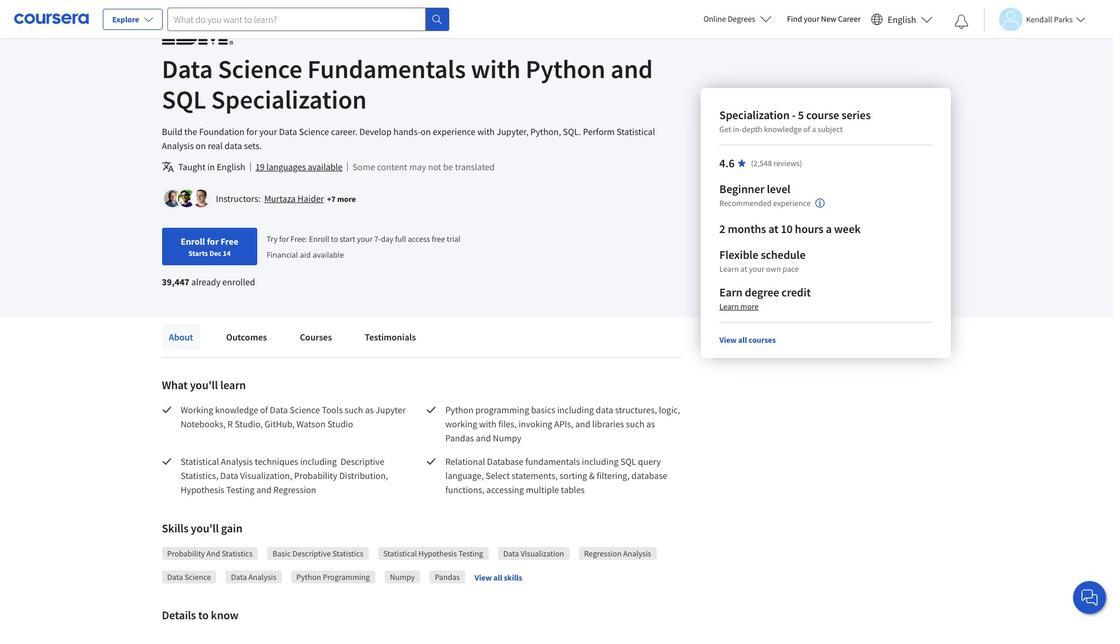 Task type: vqa. For each thing, say whether or not it's contained in the screenshot.
THE SQL in the Data Science Fundamentals with Python and SQL Specialization
yes



Task type: describe. For each thing, give the bounding box(es) containing it.
0 vertical spatial on
[[421, 126, 431, 137]]

build
[[162, 126, 182, 137]]

explore button
[[103, 9, 163, 30]]

of inside working knowledge of data science tools such as jupyter notebooks, r studio, github, watson studio
[[260, 404, 268, 416]]

data inside python programming basics including data structures, logic, working with files, invoking apis, and libraries such as pandas and numpy
[[596, 404, 613, 416]]

beginner level
[[719, 182, 791, 196]]

relational database fundamentals including sql query language, select statements, sorting & filtering, database functions, accessing multiple tables
[[445, 456, 669, 496]]

hours
[[795, 221, 824, 236]]

kendall
[[1026, 14, 1052, 24]]

science inside data science fundamentals with python and sql specialization
[[218, 53, 302, 85]]

data inside build the foundation for your data science career. develop hands-on experience with jupyter, python, sql. perform statistical analysis on real data sets.
[[224, 140, 242, 152]]

flexible schedule learn at your own pace
[[719, 247, 806, 274]]

such inside working knowledge of data science tools such as jupyter notebooks, r studio, github, watson studio
[[345, 404, 363, 416]]

taught in english
[[178, 161, 245, 173]]

to
[[331, 234, 338, 244]]

career
[[838, 14, 861, 24]]

python,
[[530, 126, 561, 137]]

39,447 already enrolled
[[162, 276, 255, 288]]

your right find
[[804, 14, 819, 24]]

some
[[353, 161, 375, 173]]

0 vertical spatial at
[[768, 221, 778, 236]]

available inside try for free: enroll to start your 7-day full access free trial financial aid available
[[313, 250, 344, 260]]

programming
[[323, 572, 370, 583]]

multiple
[[526, 484, 559, 496]]

python inside data science fundamentals with python and sql specialization
[[526, 53, 606, 85]]

1 vertical spatial pandas
[[435, 572, 460, 583]]

gain
[[221, 521, 242, 536]]

beginner
[[719, 182, 765, 196]]

schedule
[[761, 247, 806, 262]]

-
[[792, 107, 796, 122]]

credit
[[782, 285, 811, 300]]

degree
[[745, 285, 779, 300]]

analysis for statistical analysis techniques including  descriptive statistics, data visualization, probability distribution, hypothesis testing and regression
[[221, 456, 253, 468]]

structures,
[[615, 404, 657, 416]]

view all skills
[[475, 573, 522, 583]]

statistical for statistical hypothesis testing
[[383, 549, 417, 559]]

data analysis
[[231, 572, 276, 583]]

week
[[834, 221, 861, 236]]

1 vertical spatial experience
[[773, 198, 811, 209]]

for for enroll for free
[[207, 236, 219, 247]]

skills
[[162, 521, 189, 536]]

1 horizontal spatial testing
[[459, 549, 483, 559]]

ibm image
[[162, 18, 233, 45]]

pace
[[783, 264, 799, 274]]

about
[[169, 331, 193, 343]]

all for skills
[[493, 573, 502, 583]]

enrolled
[[222, 276, 255, 288]]

romeo kienzler image
[[178, 190, 195, 207]]

working
[[181, 404, 213, 416]]

months
[[728, 221, 766, 236]]

probability inside statistical analysis techniques including  descriptive statistics, data visualization, probability distribution, hypothesis testing and regression
[[294, 470, 337, 482]]

data inside working knowledge of data science tools such as jupyter notebooks, r studio, github, watson studio
[[270, 404, 288, 416]]

14
[[223, 248, 231, 258]]

available inside button
[[308, 161, 343, 173]]

1 horizontal spatial regression
[[584, 549, 622, 559]]

develop
[[359, 126, 392, 137]]

watson
[[296, 418, 326, 430]]

4.6
[[719, 156, 735, 170]]

select
[[486, 470, 510, 482]]

python programming basics including data structures, logic, working with files, invoking apis, and libraries such as pandas and numpy
[[445, 404, 682, 444]]

data inside build the foundation for your data science career. develop hands-on experience with jupyter, python, sql. perform statistical analysis on real data sets.
[[279, 126, 297, 137]]

day
[[381, 234, 393, 244]]

relational
[[445, 456, 485, 468]]

sql inside the relational database fundamentals including sql query language, select statements, sorting & filtering, database functions, accessing multiple tables
[[620, 456, 636, 468]]

sql inside data science fundamentals with python and sql specialization
[[162, 83, 206, 116]]

some content may not be translated
[[353, 161, 495, 173]]

foundation
[[199, 126, 245, 137]]

what you'll learn
[[162, 378, 246, 392]]

&
[[589, 470, 595, 482]]

statistics for probability and statistics
[[222, 549, 253, 559]]

basics
[[531, 404, 555, 416]]

sets.
[[244, 140, 262, 152]]

statistical hypothesis testing
[[383, 549, 483, 559]]

coursera image
[[14, 10, 89, 28]]

What do you want to learn? text field
[[167, 7, 426, 31]]

filtering,
[[597, 470, 630, 482]]

courses
[[749, 335, 776, 345]]

your inside try for free: enroll to start your 7-day full access free trial financial aid available
[[357, 234, 373, 244]]

flexible
[[719, 247, 758, 262]]

data visualization
[[503, 549, 564, 559]]

degrees
[[728, 14, 755, 24]]

1 horizontal spatial a
[[826, 221, 832, 236]]

earn
[[719, 285, 743, 300]]

0 horizontal spatial probability
[[167, 549, 205, 559]]

knowledge inside specialization - 5 course series get in-depth knowledge of a subject
[[764, 124, 802, 135]]

language,
[[445, 470, 484, 482]]

dec
[[209, 248, 221, 258]]

accessing
[[486, 484, 524, 496]]

knowledge inside working knowledge of data science tools such as jupyter notebooks, r studio, github, watson studio
[[215, 404, 258, 416]]

for inside build the foundation for your data science career. develop hands-on experience with jupyter, python, sql. perform statistical analysis on real data sets.
[[246, 126, 257, 137]]

you'll for what
[[190, 378, 218, 392]]

database
[[632, 470, 667, 482]]

find your new career link
[[781, 12, 867, 26]]

recommended
[[719, 198, 772, 209]]

own
[[766, 264, 781, 274]]

try
[[267, 234, 278, 244]]

statistical for statistical analysis techniques including  descriptive statistics, data visualization, probability distribution, hypothesis testing and regression
[[181, 456, 219, 468]]

data science
[[167, 572, 211, 583]]

kendall parks
[[1026, 14, 1073, 24]]

testing inside statistical analysis techniques including  descriptive statistics, data visualization, probability distribution, hypothesis testing and regression
[[226, 484, 255, 496]]

all for courses
[[738, 335, 747, 345]]

explore
[[112, 14, 139, 25]]

enroll inside enroll for free starts dec 14
[[181, 236, 205, 247]]

trial
[[447, 234, 461, 244]]

a inside specialization - 5 course series get in-depth knowledge of a subject
[[812, 124, 816, 135]]

including for fundamentals
[[582, 456, 619, 468]]

learn inside earn degree credit learn more
[[719, 301, 739, 312]]

with inside data science fundamentals with python and sql specialization
[[471, 53, 521, 85]]

1 vertical spatial hypothesis
[[419, 549, 457, 559]]

as inside working knowledge of data science tools such as jupyter notebooks, r studio, github, watson studio
[[365, 404, 374, 416]]

science inside working knowledge of data science tools such as jupyter notebooks, r studio, github, watson studio
[[290, 404, 320, 416]]

murtaza haider image
[[164, 190, 181, 207]]

statistics for basic descriptive statistics
[[332, 549, 363, 559]]

courses
[[300, 331, 332, 343]]

7-
[[374, 234, 381, 244]]

data inside statistical analysis techniques including  descriptive statistics, data visualization, probability distribution, hypothesis testing and regression
[[220, 470, 238, 482]]

such inside python programming basics including data structures, logic, working with files, invoking apis, and libraries such as pandas and numpy
[[626, 418, 644, 430]]

hypothesis inside statistical analysis techniques including  descriptive statistics, data visualization, probability distribution, hypothesis testing and regression
[[181, 484, 224, 496]]

courses link
[[293, 324, 339, 350]]

recommended experience
[[719, 198, 811, 209]]

distribution,
[[339, 470, 388, 482]]

including for basics
[[557, 404, 594, 416]]

you'll for skills
[[191, 521, 219, 536]]

r
[[228, 418, 233, 430]]

instructors: murtaza haider +7 more
[[216, 193, 356, 204]]

studio
[[327, 418, 353, 430]]

more for haider
[[337, 194, 356, 204]]

testimonials link
[[358, 324, 423, 350]]



Task type: locate. For each thing, give the bounding box(es) containing it.
1 horizontal spatial such
[[626, 418, 644, 430]]

your inside build the foundation for your data science career. develop hands-on experience with jupyter, python, sql. perform statistical analysis on real data sets.
[[259, 126, 277, 137]]

1 horizontal spatial experience
[[773, 198, 811, 209]]

2 statistics from the left
[[332, 549, 363, 559]]

0 horizontal spatial data
[[224, 140, 242, 152]]

for right try
[[279, 234, 289, 244]]

view inside button
[[475, 573, 492, 583]]

specialization - 5 course series get in-depth knowledge of a subject
[[719, 107, 871, 135]]

0 horizontal spatial testing
[[226, 484, 255, 496]]

access
[[408, 234, 430, 244]]

all left skills
[[493, 573, 502, 583]]

specialization up sets.
[[211, 83, 367, 116]]

all left courses
[[738, 335, 747, 345]]

earn degree credit learn more
[[719, 285, 811, 312]]

0 vertical spatial hypothesis
[[181, 484, 224, 496]]

and
[[207, 549, 220, 559]]

data up libraries
[[596, 404, 613, 416]]

english inside button
[[888, 13, 916, 25]]

learn
[[719, 264, 739, 274], [719, 301, 739, 312]]

data science fundamentals with python and sql specialization
[[162, 53, 653, 116]]

1 horizontal spatial sql
[[620, 456, 636, 468]]

0 horizontal spatial enroll
[[181, 236, 205, 247]]

1 vertical spatial view
[[475, 573, 492, 583]]

of down 5
[[803, 124, 810, 135]]

testimonials
[[365, 331, 416, 343]]

a left week
[[826, 221, 832, 236]]

1 vertical spatial such
[[626, 418, 644, 430]]

find your new career
[[787, 14, 861, 24]]

1 horizontal spatial at
[[768, 221, 778, 236]]

1 vertical spatial learn
[[719, 301, 739, 312]]

with inside python programming basics including data structures, logic, working with files, invoking apis, and libraries such as pandas and numpy
[[479, 418, 496, 430]]

0 vertical spatial view
[[719, 335, 737, 345]]

1 vertical spatial at
[[740, 264, 747, 274]]

as
[[365, 404, 374, 416], [646, 418, 655, 430]]

0 vertical spatial available
[[308, 161, 343, 173]]

science inside build the foundation for your data science career. develop hands-on experience with jupyter, python, sql. perform statistical analysis on real data sets.
[[299, 126, 329, 137]]

regression inside statistical analysis techniques including  descriptive statistics, data visualization, probability distribution, hypothesis testing and regression
[[273, 484, 316, 496]]

regression analysis
[[584, 549, 651, 559]]

your left own
[[749, 264, 765, 274]]

available
[[308, 161, 343, 173], [313, 250, 344, 260]]

1 horizontal spatial data
[[596, 404, 613, 416]]

probability up data science
[[167, 549, 205, 559]]

english
[[888, 13, 916, 25], [217, 161, 245, 173]]

fundamentals
[[307, 53, 466, 85]]

you'll up 'probability and statistics' in the left bottom of the page
[[191, 521, 219, 536]]

statistics,
[[181, 470, 218, 482]]

2 horizontal spatial statistical
[[617, 126, 655, 137]]

1 horizontal spatial for
[[246, 126, 257, 137]]

with inside build the foundation for your data science career. develop hands-on experience with jupyter, python, sql. perform statistical analysis on real data sets.
[[477, 126, 495, 137]]

at down flexible
[[740, 264, 747, 274]]

0 horizontal spatial more
[[337, 194, 356, 204]]

1 horizontal spatial descriptive
[[341, 456, 384, 468]]

for inside enroll for free starts dec 14
[[207, 236, 219, 247]]

skills you'll gain
[[162, 521, 242, 536]]

1 horizontal spatial on
[[421, 126, 431, 137]]

logic,
[[659, 404, 680, 416]]

already
[[191, 276, 221, 288]]

experience down level
[[773, 198, 811, 209]]

enroll for free starts dec 14
[[181, 236, 238, 258]]

analysis inside statistical analysis techniques including  descriptive statistics, data visualization, probability distribution, hypothesis testing and regression
[[221, 456, 253, 468]]

data
[[224, 140, 242, 152], [596, 404, 613, 416]]

testing up view all skills button
[[459, 549, 483, 559]]

view for view all skills
[[475, 573, 492, 583]]

None search field
[[167, 7, 449, 31]]

specialization up depth
[[719, 107, 790, 122]]

0 vertical spatial data
[[224, 140, 242, 152]]

probability down techniques
[[294, 470, 337, 482]]

such up studio
[[345, 404, 363, 416]]

1 vertical spatial numpy
[[390, 572, 415, 583]]

0 horizontal spatial descriptive
[[292, 549, 331, 559]]

1 horizontal spatial more
[[740, 301, 759, 312]]

including inside the relational database fundamentals including sql query language, select statements, sorting & filtering, database functions, accessing multiple tables
[[582, 456, 619, 468]]

analysis for data analysis
[[248, 572, 276, 583]]

a left subject
[[812, 124, 816, 135]]

0 vertical spatial all
[[738, 335, 747, 345]]

pandas inside python programming basics including data structures, logic, working with files, invoking apis, and libraries such as pandas and numpy
[[445, 432, 474, 444]]

your inside flexible schedule learn at your own pace
[[749, 264, 765, 274]]

0 vertical spatial you'll
[[190, 378, 218, 392]]

for up sets.
[[246, 126, 257, 137]]

of inside specialization - 5 course series get in-depth knowledge of a subject
[[803, 124, 810, 135]]

1 horizontal spatial view
[[719, 335, 737, 345]]

information about difficulty level pre-requisites. image
[[815, 199, 825, 208]]

start
[[340, 234, 355, 244]]

1 horizontal spatial probability
[[294, 470, 337, 482]]

joseph santarcangelo image
[[192, 190, 209, 207]]

as inside python programming basics including data structures, logic, working with files, invoking apis, and libraries such as pandas and numpy
[[646, 418, 655, 430]]

1 horizontal spatial of
[[803, 124, 810, 135]]

sorting
[[560, 470, 587, 482]]

1 vertical spatial more
[[740, 301, 759, 312]]

testing down visualization,
[[226, 484, 255, 496]]

0 vertical spatial testing
[[226, 484, 255, 496]]

analysis inside build the foundation for your data science career. develop hands-on experience with jupyter, python, sql. perform statistical analysis on real data sets.
[[162, 140, 194, 152]]

all inside button
[[493, 573, 502, 583]]

show notifications image
[[955, 15, 969, 29]]

experience up be
[[433, 126, 476, 137]]

analysis for regression analysis
[[623, 549, 651, 559]]

at inside flexible schedule learn at your own pace
[[740, 264, 747, 274]]

the
[[184, 126, 197, 137]]

available down to
[[313, 250, 344, 260]]

0 vertical spatial sql
[[162, 83, 206, 116]]

1 vertical spatial available
[[313, 250, 344, 260]]

1 vertical spatial on
[[196, 140, 206, 152]]

more right +7
[[337, 194, 356, 204]]

0 horizontal spatial a
[[812, 124, 816, 135]]

1 horizontal spatial english
[[888, 13, 916, 25]]

numpy inside python programming basics including data structures, logic, working with files, invoking apis, and libraries such as pandas and numpy
[[493, 432, 521, 444]]

statistical inside statistical analysis techniques including  descriptive statistics, data visualization, probability distribution, hypothesis testing and regression
[[181, 456, 219, 468]]

outcomes
[[226, 331, 267, 343]]

all
[[738, 335, 747, 345], [493, 573, 502, 583]]

learn inside flexible schedule learn at your own pace
[[719, 264, 739, 274]]

1 horizontal spatial statistics
[[332, 549, 363, 559]]

tools
[[322, 404, 343, 416]]

what
[[162, 378, 188, 392]]

2 horizontal spatial for
[[279, 234, 289, 244]]

1 horizontal spatial python
[[445, 404, 474, 416]]

learn down flexible
[[719, 264, 739, 274]]

analysis
[[162, 140, 194, 152], [221, 456, 253, 468], [623, 549, 651, 559], [248, 572, 276, 583]]

0 vertical spatial probability
[[294, 470, 337, 482]]

0 horizontal spatial view
[[475, 573, 492, 583]]

experience inside build the foundation for your data science career. develop hands-on experience with jupyter, python, sql. perform statistical analysis on real data sets.
[[433, 126, 476, 137]]

+7 more button
[[327, 193, 356, 205]]

0 horizontal spatial as
[[365, 404, 374, 416]]

available up +7
[[308, 161, 343, 173]]

1 vertical spatial you'll
[[191, 521, 219, 536]]

enroll
[[309, 234, 329, 244], [181, 236, 205, 247]]

notebooks,
[[181, 418, 226, 430]]

0 vertical spatial a
[[812, 124, 816, 135]]

parks
[[1054, 14, 1073, 24]]

your up sets.
[[259, 126, 277, 137]]

2 months at 10 hours a week
[[719, 221, 861, 236]]

try for free: enroll to start your 7-day full access free trial financial aid available
[[267, 234, 461, 260]]

0 horizontal spatial of
[[260, 404, 268, 416]]

tables
[[561, 484, 585, 496]]

hypothesis
[[181, 484, 224, 496], [419, 549, 457, 559]]

statistical inside build the foundation for your data science career. develop hands-on experience with jupyter, python, sql. perform statistical analysis on real data sets.
[[617, 126, 655, 137]]

outcomes link
[[219, 324, 274, 350]]

online degrees
[[703, 14, 755, 24]]

more for credit
[[740, 301, 759, 312]]

financial
[[267, 250, 298, 260]]

0 horizontal spatial english
[[217, 161, 245, 173]]

0 vertical spatial such
[[345, 404, 363, 416]]

0 horizontal spatial python
[[296, 572, 321, 583]]

1 vertical spatial probability
[[167, 549, 205, 559]]

of up studio,
[[260, 404, 268, 416]]

descriptive inside statistical analysis techniques including  descriptive statistics, data visualization, probability distribution, hypothesis testing and regression
[[341, 456, 384, 468]]

0 vertical spatial english
[[888, 13, 916, 25]]

english right career
[[888, 13, 916, 25]]

files,
[[498, 418, 517, 430]]

english right 'in'
[[217, 161, 245, 173]]

1 horizontal spatial numpy
[[493, 432, 521, 444]]

enroll left to
[[309, 234, 329, 244]]

1 horizontal spatial statistical
[[383, 549, 417, 559]]

0 horizontal spatial for
[[207, 236, 219, 247]]

1 vertical spatial of
[[260, 404, 268, 416]]

0 vertical spatial as
[[365, 404, 374, 416]]

enroll up starts
[[181, 236, 205, 247]]

more inside instructors: murtaza haider +7 more
[[337, 194, 356, 204]]

including down watson
[[300, 456, 337, 468]]

1 vertical spatial with
[[477, 126, 495, 137]]

0 horizontal spatial on
[[196, 140, 206, 152]]

numpy down files,
[[493, 432, 521, 444]]

0 vertical spatial with
[[471, 53, 521, 85]]

for inside try for free: enroll to start your 7-day full access free trial financial aid available
[[279, 234, 289, 244]]

sql up filtering,
[[620, 456, 636, 468]]

studio,
[[235, 418, 263, 430]]

instructors:
[[216, 193, 261, 204]]

enroll inside try for free: enroll to start your 7-day full access free trial financial aid available
[[309, 234, 329, 244]]

pandas down 'statistical hypothesis testing'
[[435, 572, 460, 583]]

1 vertical spatial python
[[445, 404, 474, 416]]

0 vertical spatial learn
[[719, 264, 739, 274]]

learn down earn
[[719, 301, 739, 312]]

including for techniques
[[300, 456, 337, 468]]

learn more link
[[719, 301, 759, 312]]

and inside data science fundamentals with python and sql specialization
[[611, 53, 653, 85]]

0 vertical spatial of
[[803, 124, 810, 135]]

0 horizontal spatial specialization
[[211, 83, 367, 116]]

real
[[208, 140, 223, 152]]

pandas down working
[[445, 432, 474, 444]]

for for try for free: enroll to start your 7-day full access free trial
[[279, 234, 289, 244]]

view left skills
[[475, 573, 492, 583]]

0 horizontal spatial statistical
[[181, 456, 219, 468]]

murtaza haider link
[[264, 193, 324, 204]]

data
[[162, 53, 213, 85], [279, 126, 297, 137], [270, 404, 288, 416], [220, 470, 238, 482], [503, 549, 519, 559], [167, 572, 183, 583], [231, 572, 247, 583]]

full
[[395, 234, 406, 244]]

your left 7- on the left top of the page
[[357, 234, 373, 244]]

0 vertical spatial pandas
[[445, 432, 474, 444]]

starts
[[188, 248, 208, 258]]

hands-
[[393, 126, 421, 137]]

as left jupyter
[[365, 404, 374, 416]]

knowledge down -
[[764, 124, 802, 135]]

more down 'degree'
[[740, 301, 759, 312]]

including inside python programming basics including data structures, logic, working with files, invoking apis, and libraries such as pandas and numpy
[[557, 404, 594, 416]]

1 vertical spatial all
[[493, 573, 502, 583]]

specialization inside data science fundamentals with python and sql specialization
[[211, 83, 367, 116]]

1 horizontal spatial knowledge
[[764, 124, 802, 135]]

python for programming
[[296, 572, 321, 583]]

data right 'real'
[[224, 140, 242, 152]]

knowledge up "r"
[[215, 404, 258, 416]]

subject
[[818, 124, 843, 135]]

python for programming
[[445, 404, 474, 416]]

online
[[703, 14, 726, 24]]

0 vertical spatial more
[[337, 194, 356, 204]]

descriptive right basic
[[292, 549, 331, 559]]

2
[[719, 221, 725, 236]]

for up dec
[[207, 236, 219, 247]]

0 horizontal spatial experience
[[433, 126, 476, 137]]

your
[[804, 14, 819, 24], [259, 126, 277, 137], [357, 234, 373, 244], [749, 264, 765, 274]]

pandas
[[445, 432, 474, 444], [435, 572, 460, 583]]

as down structures,
[[646, 418, 655, 430]]

statistics right and
[[222, 549, 253, 559]]

chat with us image
[[1080, 589, 1099, 607]]

0 horizontal spatial regression
[[273, 484, 316, 496]]

including up the &
[[582, 456, 619, 468]]

translated
[[455, 161, 495, 173]]

0 vertical spatial knowledge
[[764, 124, 802, 135]]

1 vertical spatial data
[[596, 404, 613, 416]]

regression
[[273, 484, 316, 496], [584, 549, 622, 559]]

such down structures,
[[626, 418, 644, 430]]

view left courses
[[719, 335, 737, 345]]

0 vertical spatial descriptive
[[341, 456, 384, 468]]

2 learn from the top
[[719, 301, 739, 312]]

1 learn from the top
[[719, 264, 739, 274]]

including up apis,
[[557, 404, 594, 416]]

2 horizontal spatial python
[[526, 53, 606, 85]]

2 vertical spatial with
[[479, 418, 496, 430]]

1 vertical spatial english
[[217, 161, 245, 173]]

1 vertical spatial a
[[826, 221, 832, 236]]

murtaza
[[264, 193, 296, 204]]

view all skills button
[[475, 572, 522, 584]]

at
[[768, 221, 778, 236], [740, 264, 747, 274]]

0 vertical spatial statistical
[[617, 126, 655, 137]]

at left 10 at the right top of the page
[[768, 221, 778, 236]]

0 vertical spatial numpy
[[493, 432, 521, 444]]

1 statistics from the left
[[222, 549, 253, 559]]

0 vertical spatial regression
[[273, 484, 316, 496]]

1 vertical spatial as
[[646, 418, 655, 430]]

on up some content may not be translated
[[421, 126, 431, 137]]

1 horizontal spatial hypothesis
[[419, 549, 457, 559]]

2 vertical spatial statistical
[[383, 549, 417, 559]]

basic descriptive statistics
[[273, 549, 363, 559]]

jupyter,
[[497, 126, 529, 137]]

github,
[[265, 418, 295, 430]]

0 horizontal spatial numpy
[[390, 572, 415, 583]]

on left 'real'
[[196, 140, 206, 152]]

sql up the
[[162, 83, 206, 116]]

1 vertical spatial descriptive
[[292, 549, 331, 559]]

1 vertical spatial sql
[[620, 456, 636, 468]]

including inside statistical analysis techniques including  descriptive statistics, data visualization, probability distribution, hypothesis testing and regression
[[300, 456, 337, 468]]

in-
[[733, 124, 742, 135]]

1 horizontal spatial enroll
[[309, 234, 329, 244]]

more inside earn degree credit learn more
[[740, 301, 759, 312]]

free:
[[290, 234, 307, 244]]

1 horizontal spatial all
[[738, 335, 747, 345]]

probability and statistics
[[167, 549, 253, 559]]

for
[[246, 126, 257, 137], [279, 234, 289, 244], [207, 236, 219, 247]]

statistical analysis techniques including  descriptive statistics, data visualization, probability distribution, hypothesis testing and regression
[[181, 456, 390, 496]]

1 vertical spatial knowledge
[[215, 404, 258, 416]]

view for view all courses
[[719, 335, 737, 345]]

python inside python programming basics including data structures, logic, working with files, invoking apis, and libraries such as pandas and numpy
[[445, 404, 474, 416]]

1 vertical spatial statistical
[[181, 456, 219, 468]]

1 horizontal spatial as
[[646, 418, 655, 430]]

reviews)
[[774, 158, 802, 169]]

statistical
[[617, 126, 655, 137], [181, 456, 219, 468], [383, 549, 417, 559]]

0 horizontal spatial hypothesis
[[181, 484, 224, 496]]

more
[[337, 194, 356, 204], [740, 301, 759, 312]]

numpy down 'statistical hypothesis testing'
[[390, 572, 415, 583]]

specialization inside specialization - 5 course series get in-depth knowledge of a subject
[[719, 107, 790, 122]]

data inside data science fundamentals with python and sql specialization
[[162, 53, 213, 85]]

statistics up 'programming'
[[332, 549, 363, 559]]

2 vertical spatial python
[[296, 572, 321, 583]]

you'll up the working on the left of page
[[190, 378, 218, 392]]

0 vertical spatial experience
[[433, 126, 476, 137]]

techniques
[[255, 456, 298, 468]]

and inside statistical analysis techniques including  descriptive statistics, data visualization, probability distribution, hypothesis testing and regression
[[256, 484, 271, 496]]

descriptive up distribution,
[[341, 456, 384, 468]]

view all courses link
[[719, 335, 776, 345]]

haider
[[298, 193, 324, 204]]

working knowledge of data science tools such as jupyter notebooks, r studio, github, watson studio
[[181, 404, 408, 430]]



